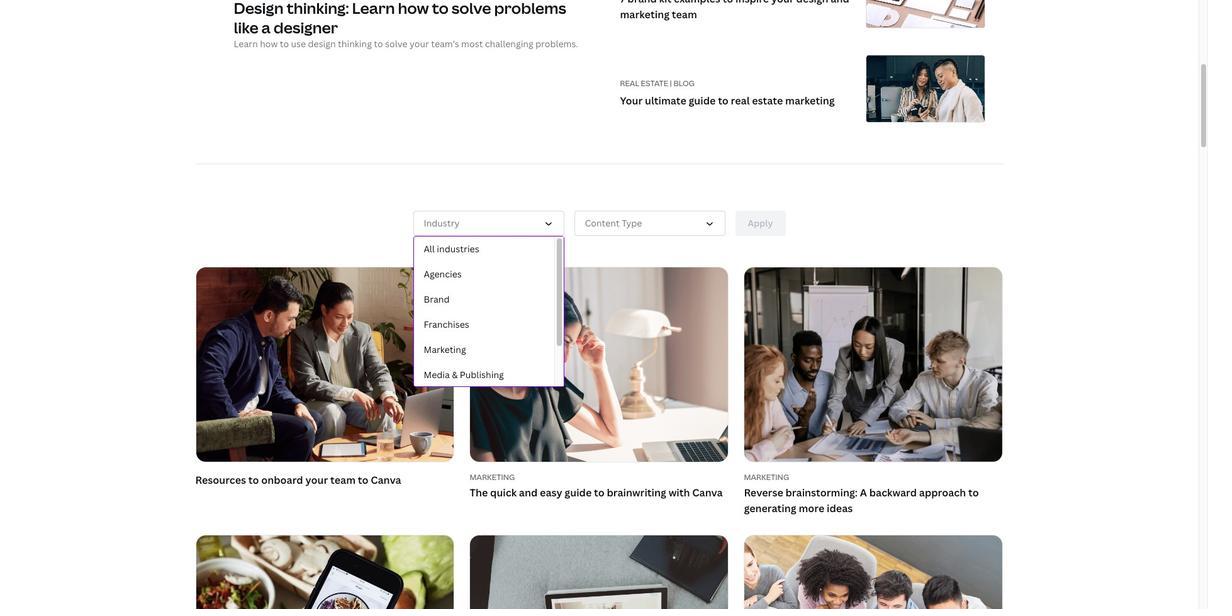 Task type: vqa. For each thing, say whether or not it's contained in the screenshot.
All Industries option
yes



Task type: describe. For each thing, give the bounding box(es) containing it.
marketing for reverse
[[744, 472, 789, 483]]

problems
[[494, 0, 566, 18]]

type
[[622, 217, 642, 229]]

0 vertical spatial how
[[398, 0, 429, 18]]

to inside marketing the quick and easy guide to brainwriting with canva
[[594, 486, 605, 499]]

inspire
[[736, 0, 769, 6]]

7 brand kit examples to inspire your design and marketing team link
[[610, 0, 985, 50]]

a
[[261, 17, 271, 38]]

0 horizontal spatial team
[[330, 473, 356, 487]]

a
[[860, 486, 867, 499]]

to inside real estate | blog your ultimate guide to real estate marketing
[[718, 94, 729, 108]]

the
[[470, 486, 488, 499]]

backward
[[869, 486, 917, 499]]

kit
[[659, 0, 672, 6]]

to inside 7 brand kit examples to inspire your design and marketing team
[[723, 0, 733, 6]]

and inside marketing the quick and easy guide to brainwriting with canva
[[519, 486, 538, 499]]

industries
[[437, 243, 479, 255]]

brand
[[424, 293, 450, 305]]

team's
[[431, 38, 459, 50]]

thinking:
[[287, 0, 349, 18]]

list box containing all industries
[[413, 236, 564, 388]]

7 brand kit examples to inspire your design and marketing team
[[620, 0, 849, 22]]

more
[[799, 502, 825, 516]]

brainwriting
[[607, 486, 666, 499]]

estate
[[752, 94, 783, 108]]

design thinking: learn how to solve problems like a designer learn how to use design thinking to solve your team's most challenging problems.
[[234, 0, 578, 50]]

marketing the quick and easy guide to brainwriting with canva
[[470, 472, 723, 499]]

all industries option
[[414, 237, 554, 262]]

0 horizontal spatial solve
[[385, 38, 407, 50]]

onboard
[[261, 473, 303, 487]]

marketing inside option
[[424, 344, 466, 356]]

marketing reverse brainstorming: a backward approach to generating more ideas
[[744, 472, 979, 516]]

all industries
[[424, 243, 479, 255]]

use
[[291, 38, 306, 50]]

1 horizontal spatial learn
[[352, 0, 395, 18]]

resources to onboard your team to canva
[[195, 473, 401, 487]]

agencies option
[[414, 262, 554, 287]]

|
[[670, 78, 672, 89]]

generating
[[744, 502, 796, 516]]

0 horizontal spatial your
[[305, 473, 328, 487]]

blog
[[674, 78, 695, 89]]

team inside 7 brand kit examples to inspire your design and marketing team
[[672, 8, 697, 22]]

content type button
[[574, 211, 725, 236]]

real
[[620, 78, 639, 89]]

your inside design thinking: learn how to solve problems like a designer learn how to use design thinking to solve your team's most challenging problems.
[[410, 38, 429, 50]]

most
[[461, 38, 483, 50]]

1 horizontal spatial solve
[[452, 0, 491, 18]]

marketing for the
[[470, 472, 515, 483]]



Task type: locate. For each thing, give the bounding box(es) containing it.
real estate | blog your ultimate guide to real estate marketing
[[620, 78, 835, 108]]

easy
[[540, 486, 562, 499]]

like
[[234, 17, 258, 38]]

thinking
[[338, 38, 372, 50]]

design right the inspire
[[796, 0, 829, 6]]

industry
[[424, 217, 460, 229]]

marketing
[[620, 8, 670, 22], [785, 94, 835, 108]]

franchises
[[424, 318, 469, 330]]

0 vertical spatial team
[[672, 8, 697, 22]]

your
[[771, 0, 794, 6], [410, 38, 429, 50], [305, 473, 328, 487]]

7
[[620, 0, 625, 6]]

ideas
[[827, 502, 853, 516]]

0 vertical spatial marketing
[[620, 8, 670, 22]]

challenging
[[485, 38, 533, 50]]

design inside design thinking: learn how to solve problems like a designer learn how to use design thinking to solve your team's most challenging problems.
[[308, 38, 336, 50]]

real
[[731, 94, 750, 108]]

your right onboard
[[305, 473, 328, 487]]

publishing
[[460, 369, 504, 381]]

team down the examples
[[672, 8, 697, 22]]

examples
[[674, 0, 720, 6]]

solve
[[452, 0, 491, 18], [385, 38, 407, 50]]

1 vertical spatial your
[[410, 38, 429, 50]]

0 horizontal spatial marketing
[[620, 8, 670, 22]]

marketing right the estate
[[785, 94, 835, 108]]

1 vertical spatial learn
[[234, 38, 258, 50]]

your right the inspire
[[771, 0, 794, 6]]

and
[[831, 0, 849, 6], [519, 486, 538, 499]]

marketing
[[424, 344, 466, 356], [470, 472, 515, 483], [744, 472, 789, 483]]

solve right thinking
[[385, 38, 407, 50]]

your left team's
[[410, 38, 429, 50]]

quick
[[490, 486, 517, 499]]

guide
[[689, 94, 716, 108], [565, 486, 592, 499]]

all
[[424, 243, 435, 255]]

how
[[398, 0, 429, 18], [260, 38, 278, 50]]

with
[[669, 486, 690, 499]]

guide right easy
[[565, 486, 592, 499]]

1 vertical spatial design
[[308, 38, 336, 50]]

1 horizontal spatial your
[[410, 38, 429, 50]]

media
[[424, 369, 450, 381]]

learn down like
[[234, 38, 258, 50]]

guide inside marketing the quick and easy guide to brainwriting with canva
[[565, 486, 592, 499]]

media & publishing
[[424, 369, 504, 381]]

1 horizontal spatial design
[[796, 0, 829, 6]]

learn
[[352, 0, 395, 18], [234, 38, 258, 50]]

untitled design (18) image
[[196, 535, 454, 609]]

0 horizontal spatial marketing
[[424, 344, 466, 356]]

0 vertical spatial your
[[771, 0, 794, 6]]

brand
[[628, 0, 657, 6]]

content
[[585, 217, 620, 229]]

1 vertical spatial how
[[260, 38, 278, 50]]

marketing down franchises
[[424, 344, 466, 356]]

marketing inside marketing the quick and easy guide to brainwriting with canva
[[470, 472, 515, 483]]

1 horizontal spatial canva
[[692, 486, 723, 499]]

marketing option
[[414, 337, 554, 363]]

reverse
[[744, 486, 783, 499]]

0 horizontal spatial canva
[[371, 473, 401, 487]]

2 horizontal spatial your
[[771, 0, 794, 6]]

0 vertical spatial solve
[[452, 0, 491, 18]]

2 vertical spatial your
[[305, 473, 328, 487]]

1 horizontal spatial marketing
[[785, 94, 835, 108]]

team
[[672, 8, 697, 22], [330, 473, 356, 487]]

designer
[[274, 17, 338, 38]]

brainstorming:
[[786, 486, 858, 499]]

canva
[[371, 473, 401, 487], [692, 486, 723, 499]]

resources to onboard your team to canva link
[[195, 267, 455, 491]]

0 horizontal spatial design
[[308, 38, 336, 50]]

to inside the marketing reverse brainstorming: a backward approach to generating more ideas
[[968, 486, 979, 499]]

design
[[796, 0, 829, 6], [308, 38, 336, 50]]

design
[[234, 0, 283, 18]]

1 vertical spatial team
[[330, 473, 356, 487]]

brand option
[[414, 287, 554, 312]]

0 vertical spatial learn
[[352, 0, 395, 18]]

agencies
[[424, 268, 462, 280]]

learn up thinking
[[352, 0, 395, 18]]

canva inside marketing the quick and easy guide to brainwriting with canva
[[692, 486, 723, 499]]

0 horizontal spatial guide
[[565, 486, 592, 499]]

1 horizontal spatial team
[[672, 8, 697, 22]]

1 horizontal spatial guide
[[689, 94, 716, 108]]

0 vertical spatial guide
[[689, 94, 716, 108]]

industry button
[[413, 211, 564, 236]]

estate
[[641, 78, 668, 89]]

resources
[[195, 473, 246, 487]]

content type
[[585, 217, 642, 229]]

untitled design (17) image
[[470, 535, 728, 609]]

list box
[[413, 236, 564, 388]]

design down designer at the top of the page
[[308, 38, 336, 50]]

0 vertical spatial and
[[831, 0, 849, 6]]

your inside 7 brand kit examples to inspire your design and marketing team
[[771, 0, 794, 6]]

media & publishing option
[[414, 363, 554, 388]]

ultimate
[[645, 94, 686, 108]]

marketing up the reverse
[[744, 472, 789, 483]]

marketing up quick at the left of the page
[[470, 472, 515, 483]]

0 horizontal spatial learn
[[234, 38, 258, 50]]

marketing inside the marketing reverse brainstorming: a backward approach to generating more ideas
[[744, 472, 789, 483]]

0 vertical spatial design
[[796, 0, 829, 6]]

guide inside real estate | blog your ultimate guide to real estate marketing
[[689, 94, 716, 108]]

your
[[620, 94, 643, 108]]

1 horizontal spatial marketing
[[470, 472, 515, 483]]

2 horizontal spatial marketing
[[744, 472, 789, 483]]

problems.
[[536, 38, 578, 50]]

franchises option
[[414, 312, 554, 337]]

guide down blog
[[689, 94, 716, 108]]

marketing inside real estate | blog your ultimate guide to real estate marketing
[[785, 94, 835, 108]]

1 horizontal spatial and
[[831, 0, 849, 6]]

0 horizontal spatial how
[[260, 38, 278, 50]]

solve up most
[[452, 0, 491, 18]]

&
[[452, 369, 458, 381]]

1 vertical spatial guide
[[565, 486, 592, 499]]

1 vertical spatial solve
[[385, 38, 407, 50]]

design inside 7 brand kit examples to inspire your design and marketing team
[[796, 0, 829, 6]]

and inside 7 brand kit examples to inspire your design and marketing team
[[831, 0, 849, 6]]

1 vertical spatial marketing
[[785, 94, 835, 108]]

marketing down brand
[[620, 8, 670, 22]]

1 horizontal spatial how
[[398, 0, 429, 18]]

1 vertical spatial and
[[519, 486, 538, 499]]

0 horizontal spatial and
[[519, 486, 538, 499]]

approach
[[919, 486, 966, 499]]

marketing inside 7 brand kit examples to inspire your design and marketing team
[[620, 8, 670, 22]]

team right onboard
[[330, 473, 356, 487]]

to
[[432, 0, 449, 18], [723, 0, 733, 6], [280, 38, 289, 50], [374, 38, 383, 50], [718, 94, 729, 108], [248, 473, 259, 487], [358, 473, 368, 487], [594, 486, 605, 499], [968, 486, 979, 499]]



